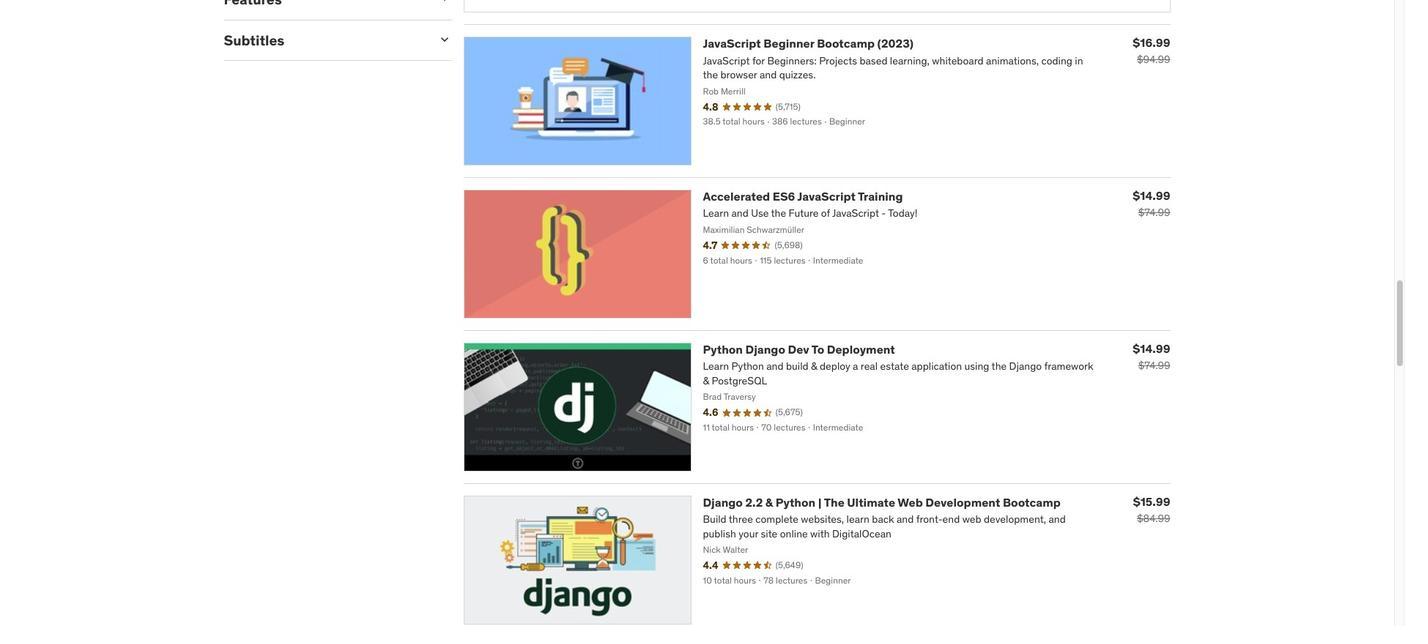 Task type: vqa. For each thing, say whether or not it's contained in the screenshot.


Task type: locate. For each thing, give the bounding box(es) containing it.
training
[[858, 189, 903, 204]]

bootcamp right development
[[1003, 495, 1061, 510]]

$14.99
[[1133, 188, 1170, 203], [1133, 341, 1170, 356]]

1 vertical spatial python
[[776, 495, 816, 510]]

$84.99
[[1137, 512, 1170, 525]]

django
[[746, 342, 785, 357], [703, 495, 743, 510]]

es6
[[773, 189, 795, 204]]

javascript right the es6
[[798, 189, 856, 204]]

0 horizontal spatial django
[[703, 495, 743, 510]]

1 $14.99 $74.99 from the top
[[1133, 188, 1170, 219]]

$74.99 for accelerated es6 javascript training
[[1138, 206, 1170, 219]]

django left dev
[[746, 342, 785, 357]]

0 vertical spatial $14.99 $74.99
[[1133, 188, 1170, 219]]

0 vertical spatial $14.99
[[1133, 188, 1170, 203]]

1 vertical spatial javascript
[[798, 189, 856, 204]]

ultimate
[[847, 495, 895, 510]]

2 $14.99 from the top
[[1133, 341, 1170, 356]]

0 vertical spatial small image
[[437, 0, 452, 6]]

0 horizontal spatial python
[[703, 342, 743, 357]]

0 vertical spatial python
[[703, 342, 743, 357]]

1 horizontal spatial javascript
[[798, 189, 856, 204]]

$74.99
[[1138, 206, 1170, 219], [1138, 359, 1170, 372]]

0 vertical spatial bootcamp
[[817, 36, 875, 51]]

bootcamp
[[817, 36, 875, 51], [1003, 495, 1061, 510]]

javascript
[[703, 36, 761, 51], [798, 189, 856, 204]]

$14.99 for python django dev to deployment
[[1133, 341, 1170, 356]]

the
[[824, 495, 845, 510]]

0 horizontal spatial javascript
[[703, 36, 761, 51]]

0 horizontal spatial bootcamp
[[817, 36, 875, 51]]

0 vertical spatial $74.99
[[1138, 206, 1170, 219]]

javascript left beginner at the top right
[[703, 36, 761, 51]]

deployment
[[827, 342, 895, 357]]

1 $14.99 from the top
[[1133, 188, 1170, 203]]

dev
[[788, 342, 809, 357]]

1 vertical spatial small image
[[437, 32, 452, 47]]

1 horizontal spatial python
[[776, 495, 816, 510]]

accelerated es6 javascript training link
[[703, 189, 903, 204]]

$16.99
[[1133, 35, 1170, 50]]

$14.99 $74.99
[[1133, 188, 1170, 219], [1133, 341, 1170, 372]]

accelerated es6 javascript training
[[703, 189, 903, 204]]

2 $14.99 $74.99 from the top
[[1133, 341, 1170, 372]]

to
[[812, 342, 824, 357]]

bootcamp left (2023)
[[817, 36, 875, 51]]

1 vertical spatial $74.99
[[1138, 359, 1170, 372]]

javascript beginner bootcamp (2023)
[[703, 36, 914, 51]]

python
[[703, 342, 743, 357], [776, 495, 816, 510]]

development
[[926, 495, 1000, 510]]

1 vertical spatial django
[[703, 495, 743, 510]]

2 $74.99 from the top
[[1138, 359, 1170, 372]]

1 vertical spatial $14.99
[[1133, 341, 1170, 356]]

1 vertical spatial $14.99 $74.99
[[1133, 341, 1170, 372]]

1 horizontal spatial django
[[746, 342, 785, 357]]

small image
[[437, 0, 452, 6], [437, 32, 452, 47]]

javascript beginner bootcamp (2023) link
[[703, 36, 914, 51]]

$14.99 for accelerated es6 javascript training
[[1133, 188, 1170, 203]]

django left '2.2'
[[703, 495, 743, 510]]

$16.99 $94.99
[[1133, 35, 1170, 66]]

1 $74.99 from the top
[[1138, 206, 1170, 219]]

1 horizontal spatial bootcamp
[[1003, 495, 1061, 510]]

subtitles
[[224, 31, 285, 49]]



Task type: describe. For each thing, give the bounding box(es) containing it.
django 2.2 & python | the ultimate web development bootcamp link
[[703, 495, 1061, 510]]

2.2
[[745, 495, 763, 510]]

$94.99
[[1137, 53, 1170, 66]]

django 2.2 & python | the ultimate web development bootcamp
[[703, 495, 1061, 510]]

1 small image from the top
[[437, 0, 452, 6]]

accelerated
[[703, 189, 770, 204]]

$15.99 $84.99
[[1133, 494, 1170, 525]]

$14.99 $74.99 for python django dev to deployment
[[1133, 341, 1170, 372]]

|
[[818, 495, 822, 510]]

python django dev to deployment
[[703, 342, 895, 357]]

$74.99 for python django dev to deployment
[[1138, 359, 1170, 372]]

2 small image from the top
[[437, 32, 452, 47]]

1 vertical spatial bootcamp
[[1003, 495, 1061, 510]]

subtitles button
[[224, 31, 425, 49]]

$14.99 $74.99 for accelerated es6 javascript training
[[1133, 188, 1170, 219]]

python django dev to deployment link
[[703, 342, 895, 357]]

$15.99
[[1133, 494, 1170, 509]]

beginner
[[764, 36, 814, 51]]

(2023)
[[877, 36, 914, 51]]

web
[[898, 495, 923, 510]]

0 vertical spatial django
[[746, 342, 785, 357]]

&
[[766, 495, 773, 510]]

0 vertical spatial javascript
[[703, 36, 761, 51]]



